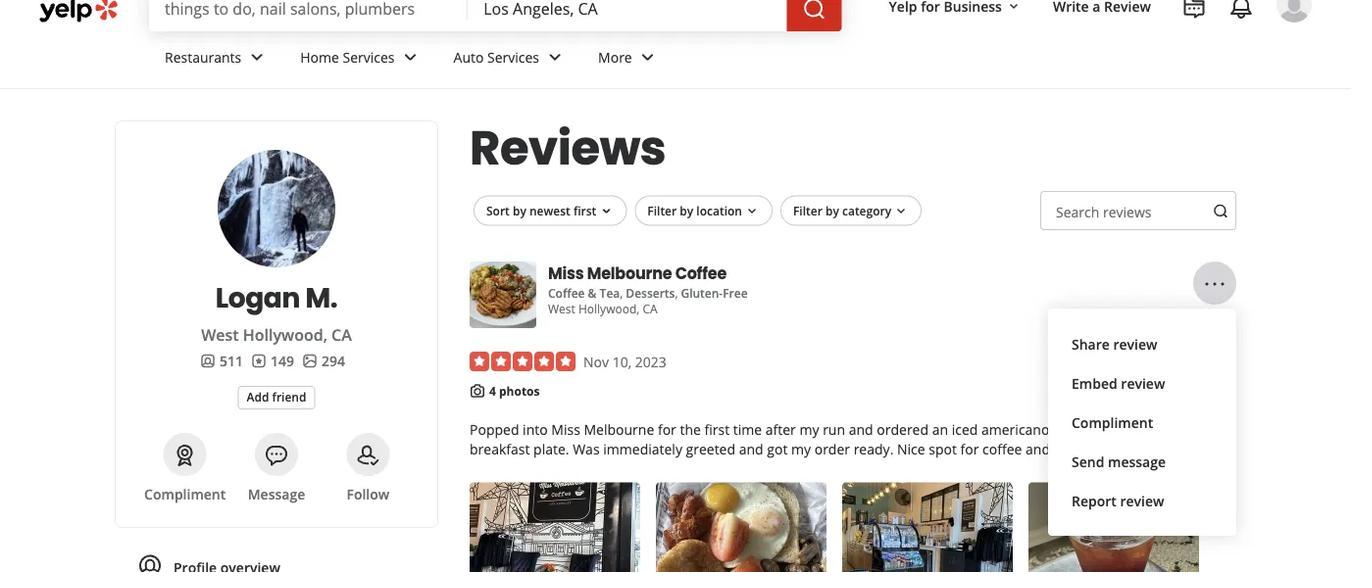 Task type: vqa. For each thing, say whether or not it's contained in the screenshot.
Hours updated over 3 months ago
no



Task type: describe. For each thing, give the bounding box(es) containing it.
by for location
[[680, 202, 694, 219]]

none field find
[[165, 0, 453, 19]]

share
[[1072, 335, 1110, 354]]

reviews
[[470, 115, 666, 181]]

add friend button
[[238, 386, 315, 410]]

miss melbourne coffee region
[[462, 176, 1245, 573]]

24 chevron down v2 image for home services
[[399, 46, 422, 69]]

review for share review
[[1114, 335, 1158, 354]]

follow
[[347, 485, 390, 504]]

tea
[[600, 285, 620, 302]]

into
[[523, 421, 548, 439]]

compliment inside the compliment button
[[1072, 413, 1154, 432]]

by for category
[[826, 202, 840, 219]]

24 chevron down v2 image for restaurants
[[245, 46, 269, 69]]

294
[[322, 352, 345, 370]]

desserts
[[626, 285, 675, 302]]

0 vertical spatial my
[[800, 421, 820, 439]]

notifications image
[[1230, 0, 1254, 20]]

filter by category
[[794, 202, 892, 219]]

24 chevron down v2 image for auto services
[[543, 46, 567, 69]]

5 star rating image
[[470, 352, 576, 372]]

send message button
[[1064, 442, 1221, 482]]

desserts link
[[626, 285, 675, 302]]

search
[[1056, 203, 1100, 221]]

24 profile v2 image
[[138, 555, 162, 573]]

first inside the popped into miss melbourne for the first time after my run and ordered an iced americano and breakfast plate. was immediately greeted and got my order ready. nice spot for coffee and food.
[[705, 421, 730, 439]]

message
[[1108, 453, 1166, 471]]

melbourne inside miss melbourne coffee coffee & tea , desserts , gluten-free west hollywood, ca
[[587, 262, 672, 284]]

embed review
[[1072, 374, 1166, 393]]

nice
[[898, 440, 926, 459]]

report
[[1072, 492, 1117, 511]]

breakfast
[[470, 440, 530, 459]]

miss inside miss melbourne coffee coffee & tea , desserts , gluten-free west hollywood, ca
[[548, 262, 584, 284]]

got
[[767, 440, 788, 459]]

nov
[[584, 353, 609, 371]]

an
[[933, 421, 949, 439]]

restaurants
[[165, 48, 242, 66]]

10,
[[613, 353, 632, 371]]

compliment image
[[173, 444, 197, 468]]

embed review button
[[1064, 364, 1221, 403]]

filter by location button
[[635, 196, 773, 226]]

projects image
[[1183, 0, 1207, 20]]

reviews
[[1104, 203, 1152, 221]]

4
[[490, 384, 496, 400]]

16 chevron down v2 image for filter by category
[[894, 204, 909, 219]]

ca inside logan m. west hollywood, ca
[[332, 325, 352, 346]]

send
[[1072, 453, 1105, 471]]

coffee
[[983, 440, 1023, 459]]

share review
[[1072, 335, 1158, 354]]

miss melbourne coffee link
[[548, 262, 727, 285]]

home services
[[300, 48, 395, 66]]

ordered
[[877, 421, 929, 439]]

message image
[[265, 444, 288, 468]]

run
[[823, 421, 846, 439]]

west inside logan m. west hollywood, ca
[[201, 325, 239, 346]]

none field near
[[484, 0, 772, 19]]

filters group
[[470, 196, 926, 226]]

sort by newest first
[[487, 202, 597, 219]]

bob b. image
[[1277, 0, 1313, 23]]

compliment button
[[1064, 403, 1221, 442]]

send message
[[1072, 453, 1166, 471]]

more
[[598, 48, 632, 66]]

and down americano
[[1026, 440, 1051, 459]]

reviews element
[[251, 351, 294, 371]]

the
[[680, 421, 701, 439]]

2023
[[635, 353, 667, 371]]

16 camera v2 image
[[470, 383, 486, 399]]

logan
[[216, 279, 300, 317]]

1 vertical spatial search image
[[1213, 203, 1229, 219]]

home
[[300, 48, 339, 66]]

1 vertical spatial my
[[792, 440, 811, 459]]

add
[[247, 389, 269, 406]]

16 review v2 image
[[251, 353, 267, 369]]

Near text field
[[484, 0, 772, 19]]

ca inside miss melbourne coffee coffee & tea , desserts , gluten-free west hollywood, ca
[[643, 301, 658, 317]]

nov 10, 2023
[[584, 353, 667, 371]]

category
[[843, 202, 892, 219]]

west inside miss melbourne coffee coffee & tea , desserts , gluten-free west hollywood, ca
[[548, 301, 576, 317]]

time
[[734, 421, 762, 439]]

2 , from the left
[[675, 285, 678, 302]]

filter for filter by category
[[794, 202, 823, 219]]

follow image
[[356, 444, 380, 468]]

0 horizontal spatial search image
[[803, 0, 827, 21]]

0 horizontal spatial compliment
[[144, 485, 226, 504]]

services for home services
[[343, 48, 395, 66]]

filter by location
[[648, 202, 743, 219]]

1 horizontal spatial coffee
[[676, 262, 727, 284]]



Task type: locate. For each thing, give the bounding box(es) containing it.
16 chevron down v2 image inside filter by category popup button
[[894, 204, 909, 219]]

ca
[[643, 301, 658, 317], [332, 325, 352, 346]]

miss
[[548, 262, 584, 284], [552, 421, 581, 439]]

miss up plate.
[[552, 421, 581, 439]]

16 chevron down v2 image for filter by location
[[744, 204, 760, 219]]

search image up menu image
[[1213, 203, 1229, 219]]

categories element
[[548, 284, 748, 302]]

1 vertical spatial west
[[201, 325, 239, 346]]

search image
[[803, 0, 827, 21], [1213, 203, 1229, 219]]

by for newest
[[513, 202, 527, 219]]

0 horizontal spatial hollywood,
[[243, 325, 328, 346]]

  text field
[[1041, 191, 1237, 231]]

for down iced
[[961, 440, 979, 459]]

by left category
[[826, 202, 840, 219]]

logan m. link
[[139, 279, 414, 317]]

none field up home in the top of the page
[[165, 0, 453, 19]]

and
[[849, 421, 874, 439], [1054, 421, 1078, 439], [739, 440, 764, 459], [1026, 440, 1051, 459]]

free
[[723, 285, 748, 302]]

3 by from the left
[[826, 202, 840, 219]]

m.
[[305, 279, 338, 317]]

0 vertical spatial for
[[658, 421, 677, 439]]

immediately
[[603, 440, 683, 459]]

melbourne up immediately
[[584, 421, 655, 439]]

popped
[[470, 421, 519, 439]]

first inside popup button
[[574, 202, 597, 219]]

0 horizontal spatial first
[[574, 202, 597, 219]]

photos element
[[302, 351, 345, 371]]

for left the
[[658, 421, 677, 439]]

2 none field from the left
[[484, 0, 772, 19]]

filter left category
[[794, 202, 823, 219]]

west up friends element
[[201, 325, 239, 346]]

menu containing share review
[[1049, 309, 1237, 537]]

hollywood, inside miss melbourne coffee coffee & tea , desserts , gluten-free west hollywood, ca
[[579, 301, 640, 317]]

menu image
[[1204, 273, 1227, 296]]

by
[[513, 202, 527, 219], [680, 202, 694, 219], [826, 202, 840, 219]]

home services link
[[285, 31, 438, 88]]

was
[[573, 440, 600, 459]]

and up ready.
[[849, 421, 874, 439]]

by left 'location'
[[680, 202, 694, 219]]

2 filter from the left
[[794, 202, 823, 219]]

plate.
[[534, 440, 569, 459]]

16 friends v2 image
[[200, 353, 216, 369]]

ready.
[[854, 440, 894, 459]]

filter right 16 chevron down v2 image in the left of the page
[[648, 202, 677, 219]]

, left desserts
[[620, 285, 623, 302]]

coffee & tea link
[[548, 285, 620, 302]]

by inside filter by location dropdown button
[[680, 202, 694, 219]]

4 photos
[[490, 384, 540, 400]]

0 vertical spatial ca
[[643, 301, 658, 317]]

1 horizontal spatial hollywood,
[[579, 301, 640, 317]]

1 horizontal spatial ,
[[675, 285, 678, 302]]

0 vertical spatial west
[[548, 301, 576, 317]]

more link
[[583, 31, 676, 88]]

business categories element
[[149, 31, 1313, 88]]

my
[[800, 421, 820, 439], [792, 440, 811, 459]]

24 chevron down v2 image for more
[[636, 46, 660, 69]]

report review
[[1072, 492, 1165, 511]]

0 horizontal spatial for
[[658, 421, 677, 439]]

24 chevron down v2 image
[[245, 46, 269, 69], [399, 46, 422, 69], [543, 46, 567, 69], [636, 46, 660, 69]]

&
[[588, 285, 597, 302]]

melbourne up tea
[[587, 262, 672, 284]]

services for auto services
[[488, 48, 540, 66]]

None search field
[[149, 0, 846, 31]]

message
[[248, 485, 305, 504]]

16 photos v2 image
[[302, 353, 318, 369]]

user actions element
[[874, 0, 1340, 106]]

1 , from the left
[[620, 285, 623, 302]]

coffee left &
[[548, 285, 585, 302]]

food.
[[1054, 440, 1088, 459]]

0 vertical spatial melbourne
[[587, 262, 672, 284]]

1 horizontal spatial none field
[[484, 0, 772, 19]]

  text field inside the miss melbourne coffee region
[[1041, 191, 1237, 231]]

3 24 chevron down v2 image from the left
[[543, 46, 567, 69]]

24 chevron down v2 image right restaurants
[[245, 46, 269, 69]]

sort by newest first button
[[474, 196, 627, 226]]

americano
[[982, 421, 1050, 439]]

melbourne inside the popped into miss melbourne for the first time after my run and ordered an iced americano and breakfast plate. was immediately greeted and got my order ready. nice spot for coffee and food.
[[584, 421, 655, 439]]

1 horizontal spatial by
[[680, 202, 694, 219]]

friends element
[[200, 351, 243, 371]]

1 horizontal spatial services
[[488, 48, 540, 66]]

2 horizontal spatial by
[[826, 202, 840, 219]]

west left &
[[548, 301, 576, 317]]

review down share review button
[[1122, 374, 1166, 393]]

search reviews
[[1056, 203, 1152, 221]]

0 horizontal spatial services
[[343, 48, 395, 66]]

auto
[[454, 48, 484, 66]]

0 vertical spatial first
[[574, 202, 597, 219]]

1 horizontal spatial ca
[[643, 301, 658, 317]]

1 24 chevron down v2 image from the left
[[245, 46, 269, 69]]

, left the gluten-
[[675, 285, 678, 302]]

1 filter from the left
[[648, 202, 677, 219]]

and down time
[[739, 440, 764, 459]]

by inside filter by category popup button
[[826, 202, 840, 219]]

1 horizontal spatial first
[[705, 421, 730, 439]]

photos
[[499, 384, 540, 400]]

west
[[548, 301, 576, 317], [201, 325, 239, 346]]

1 horizontal spatial west
[[548, 301, 576, 317]]

24 chevron down v2 image right more
[[636, 46, 660, 69]]

by inside sort by newest first popup button
[[513, 202, 527, 219]]

gluten-
[[681, 285, 723, 302]]

miss melbourne coffee coffee & tea , desserts , gluten-free west hollywood, ca
[[548, 262, 748, 317]]

1 vertical spatial coffee
[[548, 285, 585, 302]]

0 horizontal spatial ca
[[332, 325, 352, 346]]

Find text field
[[165, 0, 453, 19]]

filter inside dropdown button
[[648, 202, 677, 219]]

none field up more
[[484, 0, 772, 19]]

None field
[[165, 0, 453, 19], [484, 0, 772, 19]]

restaurants link
[[149, 31, 285, 88]]

spot
[[929, 440, 957, 459]]

filter by category button
[[781, 196, 922, 226]]

16 chevron down v2 image
[[1006, 0, 1022, 14], [744, 204, 760, 219], [894, 204, 909, 219]]

149
[[271, 352, 294, 370]]

my left run
[[800, 421, 820, 439]]

review down send message button
[[1121, 492, 1165, 511]]

services
[[343, 48, 395, 66], [488, 48, 540, 66]]

0 vertical spatial review
[[1114, 335, 1158, 354]]

24 chevron down v2 image inside auto services link
[[543, 46, 567, 69]]

search image up the "business categories" element
[[803, 0, 827, 21]]

2 by from the left
[[680, 202, 694, 219]]

review for report review
[[1121, 492, 1165, 511]]

report review button
[[1064, 482, 1221, 521]]

0 horizontal spatial filter
[[648, 202, 677, 219]]

services right home in the top of the page
[[343, 48, 395, 66]]

24 chevron down v2 image left the auto
[[399, 46, 422, 69]]

1 horizontal spatial compliment
[[1072, 413, 1154, 432]]

0 horizontal spatial 16 chevron down v2 image
[[744, 204, 760, 219]]

hollywood,
[[579, 301, 640, 317], [243, 325, 328, 346]]

embed
[[1072, 374, 1118, 393]]

services right the auto
[[488, 48, 540, 66]]

1 horizontal spatial filter
[[794, 202, 823, 219]]

4 24 chevron down v2 image from the left
[[636, 46, 660, 69]]

popped into miss melbourne for the first time after my run and ordered an iced americano and breakfast plate. was immediately greeted and got my order ready. nice spot for coffee and food.
[[470, 421, 1088, 459]]

ca up 294
[[332, 325, 352, 346]]

logan m. west hollywood, ca
[[201, 279, 352, 346]]

after
[[766, 421, 796, 439]]

24 chevron down v2 image right auto services
[[543, 46, 567, 69]]

first
[[574, 202, 597, 219], [705, 421, 730, 439]]

1 horizontal spatial 16 chevron down v2 image
[[894, 204, 909, 219]]

0 horizontal spatial ,
[[620, 285, 623, 302]]

1 vertical spatial compliment
[[144, 485, 226, 504]]

first left 16 chevron down v2 image in the left of the page
[[574, 202, 597, 219]]

1 vertical spatial ca
[[332, 325, 352, 346]]

0 vertical spatial hollywood,
[[579, 301, 640, 317]]

menu inside the miss melbourne coffee region
[[1049, 309, 1237, 537]]

newest
[[530, 202, 571, 219]]

1 by from the left
[[513, 202, 527, 219]]

1 vertical spatial miss
[[552, 421, 581, 439]]

0 horizontal spatial coffee
[[548, 285, 585, 302]]

24 chevron down v2 image inside more link
[[636, 46, 660, 69]]

1 vertical spatial melbourne
[[584, 421, 655, 439]]

4 photos link
[[490, 384, 540, 400]]

24 chevron down v2 image inside home services link
[[399, 46, 422, 69]]

1 services from the left
[[343, 48, 395, 66]]

miss up coffee & tea link
[[548, 262, 584, 284]]

16 chevron down v2 image inside filter by location dropdown button
[[744, 204, 760, 219]]

order
[[815, 440, 851, 459]]

review up embed review button at right bottom
[[1114, 335, 1158, 354]]

filter inside popup button
[[794, 202, 823, 219]]

auto services link
[[438, 31, 583, 88]]

2 24 chevron down v2 image from the left
[[399, 46, 422, 69]]

2 services from the left
[[488, 48, 540, 66]]

auto services
[[454, 48, 540, 66]]

ca down miss melbourne coffee link
[[643, 301, 658, 317]]

compliment down embed review
[[1072, 413, 1154, 432]]

1 vertical spatial first
[[705, 421, 730, 439]]

filter
[[648, 202, 677, 219], [794, 202, 823, 219]]

friend
[[272, 389, 306, 406]]

location
[[697, 202, 743, 219]]

24 chevron down v2 image inside restaurants link
[[245, 46, 269, 69]]

511
[[220, 352, 243, 370]]

for
[[658, 421, 677, 439], [961, 440, 979, 459]]

menu
[[1049, 309, 1237, 537]]

compliment down compliment image
[[144, 485, 226, 504]]

share review button
[[1064, 325, 1221, 364]]

1 vertical spatial hollywood,
[[243, 325, 328, 346]]

1 horizontal spatial search image
[[1213, 203, 1229, 219]]

by right sort
[[513, 202, 527, 219]]

0 horizontal spatial west
[[201, 325, 239, 346]]

coffee
[[676, 262, 727, 284], [548, 285, 585, 302]]

1 vertical spatial review
[[1122, 374, 1166, 393]]

my right 'got' at the right bottom of the page
[[792, 440, 811, 459]]

review
[[1114, 335, 1158, 354], [1122, 374, 1166, 393], [1121, 492, 1165, 511]]

and up food.
[[1054, 421, 1078, 439]]

1 horizontal spatial for
[[961, 440, 979, 459]]

,
[[620, 285, 623, 302], [675, 285, 678, 302]]

filter for filter by location
[[648, 202, 677, 219]]

2 horizontal spatial 16 chevron down v2 image
[[1006, 0, 1022, 14]]

16 chevron down v2 image inside user actions element
[[1006, 0, 1022, 14]]

iced
[[952, 421, 978, 439]]

0 vertical spatial miss
[[548, 262, 584, 284]]

0 vertical spatial coffee
[[676, 262, 727, 284]]

0 vertical spatial compliment
[[1072, 413, 1154, 432]]

0 vertical spatial search image
[[803, 0, 827, 21]]

0 horizontal spatial by
[[513, 202, 527, 219]]

review for embed review
[[1122, 374, 1166, 393]]

add friend
[[247, 389, 306, 406]]

sort
[[487, 202, 510, 219]]

miss inside the popped into miss melbourne for the first time after my run and ordered an iced americano and breakfast plate. was immediately greeted and got my order ready. nice spot for coffee and food.
[[552, 421, 581, 439]]

1 vertical spatial for
[[961, 440, 979, 459]]

2 vertical spatial review
[[1121, 492, 1165, 511]]

coffee up the gluten-
[[676, 262, 727, 284]]

gluten-free link
[[681, 285, 748, 302]]

0 horizontal spatial none field
[[165, 0, 453, 19]]

16 chevron down v2 image
[[599, 204, 614, 219]]

hollywood, inside logan m. west hollywood, ca
[[243, 325, 328, 346]]

1 none field from the left
[[165, 0, 453, 19]]

greeted
[[686, 440, 736, 459]]

first up greeted
[[705, 421, 730, 439]]



